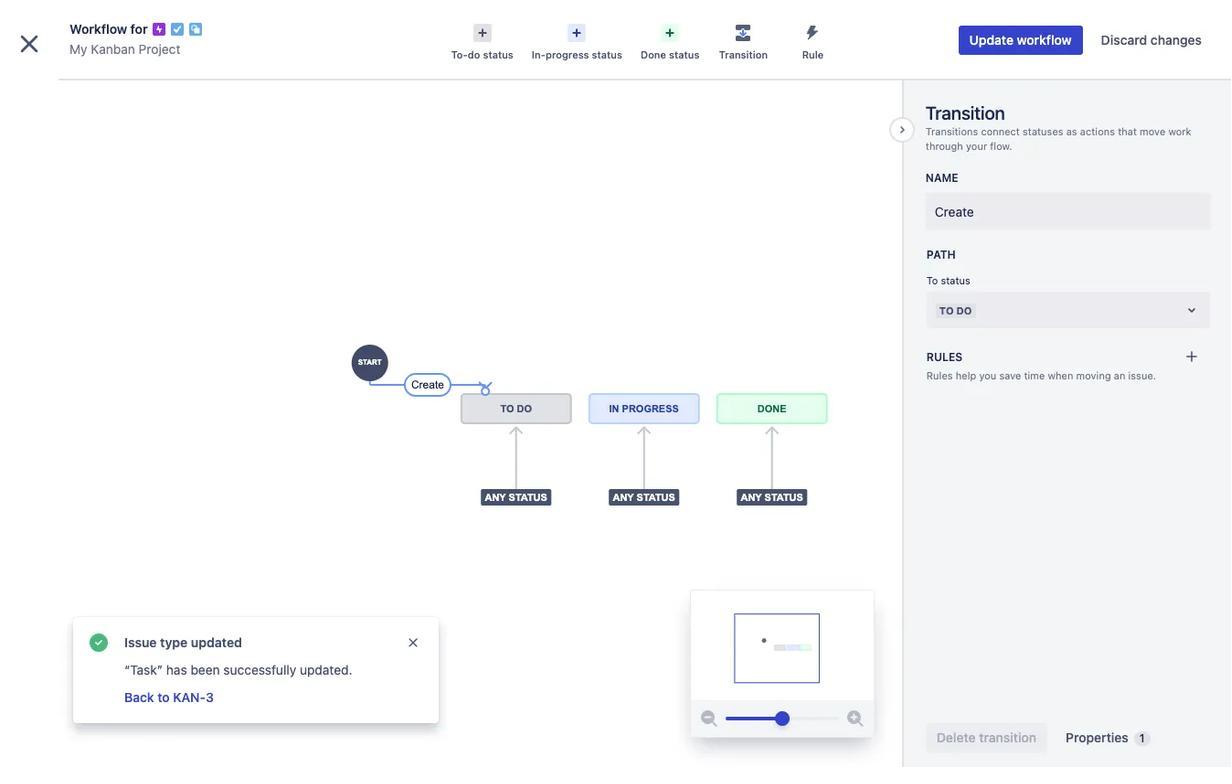 Task type: describe. For each thing, give the bounding box(es) containing it.
when
[[1048, 370, 1074, 381]]

been
[[191, 662, 220, 678]]

you
[[980, 370, 997, 381]]

1 vertical spatial kanban
[[77, 80, 123, 95]]

transition for transition transitions connect statuses as actions that move work through your flow.
[[926, 102, 1006, 123]]

you're in the workflow viewfinder, use the arrow keys to move it element
[[691, 591, 874, 700]]

learn more
[[80, 727, 140, 741]]

name
[[926, 171, 959, 185]]

updated
[[191, 635, 242, 650]]

done status
[[641, 48, 700, 60]]

my kanban project link
[[69, 38, 181, 60]]

move
[[1140, 125, 1166, 137]]

to status
[[927, 275, 971, 287]]

to-
[[451, 48, 468, 60]]

"task"
[[124, 662, 163, 678]]

project
[[161, 702, 197, 716]]

to-do status button
[[442, 18, 523, 62]]

save
[[1000, 370, 1022, 381]]

rules for rules help you save time when moving an issue.
[[927, 370, 953, 381]]

back to kan-3 button
[[123, 687, 216, 709]]

update workflow button
[[959, 26, 1083, 55]]

discard changes button
[[1091, 26, 1213, 55]]

back
[[124, 689, 154, 705]]

zoom out image
[[698, 708, 720, 730]]

status down path
[[941, 275, 971, 287]]

1 vertical spatial create
[[935, 204, 975, 220]]

issue type updated
[[124, 635, 242, 650]]

that
[[1118, 125, 1138, 137]]

3
[[206, 689, 214, 705]]

update
[[970, 32, 1014, 48]]

help
[[956, 370, 977, 381]]

progress
[[546, 48, 589, 60]]

your
[[967, 140, 988, 152]]

for
[[130, 21, 148, 37]]

Zoom level range field
[[726, 700, 839, 737]]

1 vertical spatial my
[[55, 80, 73, 95]]

1 vertical spatial project
[[126, 80, 170, 95]]

status inside to-do status popup button
[[483, 48, 514, 60]]

0 vertical spatial my kanban project
[[69, 41, 181, 57]]

add rule image
[[1185, 349, 1200, 364]]

in-
[[532, 48, 546, 60]]

0 vertical spatial kanban
[[91, 41, 135, 57]]

workflow
[[1017, 32, 1072, 48]]

update workflow
[[970, 32, 1072, 48]]

workflow for
[[69, 21, 148, 37]]

learn more button
[[80, 727, 140, 742]]

rules for rules
[[927, 350, 963, 364]]

to for to do
[[940, 304, 954, 316]]

you're
[[22, 702, 55, 716]]

dismiss image
[[406, 636, 421, 650]]

managed
[[110, 702, 158, 716]]

open image
[[1181, 299, 1203, 321]]

in-progress status
[[532, 48, 623, 60]]

project inside my kanban project link
[[139, 41, 181, 57]]

changes
[[1151, 32, 1203, 48]]

0 vertical spatial my
[[69, 41, 87, 57]]

Search field
[[884, 11, 1067, 40]]

1
[[1140, 732, 1145, 745]]

1 vertical spatial my kanban project
[[55, 80, 170, 95]]

to for to status
[[927, 275, 939, 287]]

learn
[[80, 727, 110, 741]]



Task type: locate. For each thing, give the bounding box(es) containing it.
1 horizontal spatial create
[[935, 204, 975, 220]]

rules left help on the top right
[[927, 370, 953, 381]]

to do
[[940, 304, 973, 316]]

zoom in image
[[845, 708, 867, 730]]

rules help you save time when moving an issue.
[[927, 370, 1157, 381]]

0 vertical spatial create
[[677, 17, 717, 33]]

type
[[160, 635, 188, 650]]

back to kan-3 link
[[124, 689, 214, 705]]

transition for transition
[[719, 48, 768, 60]]

kanban down "workflow for"
[[91, 41, 135, 57]]

back to kan-3
[[124, 689, 214, 705]]

to
[[157, 689, 170, 705]]

status
[[483, 48, 514, 60], [592, 48, 623, 60], [669, 48, 700, 60], [941, 275, 971, 287]]

status right progress at the left top
[[592, 48, 623, 60]]

create
[[677, 17, 717, 33], [935, 204, 975, 220]]

in-progress status button
[[523, 18, 632, 62]]

done status button
[[632, 18, 709, 62]]

project down for
[[139, 41, 181, 57]]

to-do status
[[451, 48, 514, 60]]

rules up help on the top right
[[927, 350, 963, 364]]

flow.
[[991, 140, 1013, 152]]

transition transitions connect statuses as actions that move work through your flow.
[[926, 102, 1192, 152]]

an
[[1114, 370, 1126, 381]]

1 vertical spatial rules
[[927, 370, 953, 381]]

rule
[[803, 48, 824, 60]]

create up done status
[[677, 17, 717, 33]]

work
[[1169, 125, 1192, 137]]

transition button
[[709, 18, 779, 62]]

transition inside popup button
[[719, 48, 768, 60]]

jira software image
[[48, 15, 170, 37], [48, 15, 170, 37]]

connect
[[982, 125, 1020, 137]]

0 horizontal spatial transition
[[719, 48, 768, 60]]

discard changes
[[1102, 32, 1203, 48]]

close workflow editor image
[[15, 29, 44, 59]]

status inside done status popup button
[[669, 48, 700, 60]]

to down path
[[927, 275, 939, 287]]

create button
[[666, 11, 728, 40]]

0 vertical spatial to
[[927, 275, 939, 287]]

kanban down my kanban project link
[[77, 80, 123, 95]]

rules
[[927, 350, 963, 364], [927, 370, 953, 381]]

1 vertical spatial to
[[940, 304, 954, 316]]

1 horizontal spatial to
[[940, 304, 954, 316]]

0 vertical spatial project
[[139, 41, 181, 57]]

transitions
[[926, 125, 979, 137]]

primary element
[[11, 0, 884, 51]]

my
[[69, 41, 87, 57], [55, 80, 73, 95]]

statuses
[[1023, 125, 1064, 137]]

properties
[[1066, 730, 1129, 745]]

in
[[58, 702, 67, 716]]

issue.
[[1129, 370, 1157, 381]]

create down name
[[935, 204, 975, 220]]

discard
[[1102, 32, 1148, 48]]

status inside the in-progress status popup button
[[592, 48, 623, 60]]

1 horizontal spatial transition
[[926, 102, 1006, 123]]

0 horizontal spatial to
[[927, 275, 939, 287]]

project
[[139, 41, 181, 57], [126, 80, 170, 95]]

0 vertical spatial transition
[[719, 48, 768, 60]]

1 vertical spatial transition
[[926, 102, 1006, 123]]

time
[[1025, 370, 1045, 381]]

moving
[[1077, 370, 1112, 381]]

through
[[926, 140, 964, 152]]

create inside button
[[677, 17, 717, 33]]

to
[[927, 275, 939, 287], [940, 304, 954, 316]]

more
[[113, 727, 140, 741]]

kan-
[[173, 689, 206, 705]]

transition
[[719, 48, 768, 60], [926, 102, 1006, 123]]

successfully
[[223, 662, 296, 678]]

status right do
[[483, 48, 514, 60]]

a
[[70, 702, 76, 716]]

path
[[927, 248, 956, 262]]

"task" has been successfully updated.
[[124, 662, 353, 678]]

do
[[468, 48, 480, 60]]

as
[[1067, 125, 1078, 137]]

success image
[[88, 632, 110, 654]]

project down my kanban project link
[[126, 80, 170, 95]]

done
[[641, 48, 667, 60]]

team-
[[79, 702, 110, 716]]

create banner
[[0, 0, 1232, 51]]

my kanban project down my kanban project link
[[55, 80, 170, 95]]

transition inside transition transitions connect statuses as actions that move work through your flow.
[[926, 102, 1006, 123]]

transition down create button
[[719, 48, 768, 60]]

2 rules from the top
[[927, 370, 953, 381]]

kanban
[[91, 41, 135, 57], [77, 80, 123, 95]]

1 rules from the top
[[927, 350, 963, 364]]

to status element
[[927, 292, 1211, 328]]

to left do
[[940, 304, 954, 316]]

issue
[[124, 635, 157, 650]]

transition up transitions
[[926, 102, 1006, 123]]

my kanban project down for
[[69, 41, 181, 57]]

workflow
[[69, 21, 127, 37]]

0 horizontal spatial create
[[677, 17, 717, 33]]

rule button
[[779, 18, 848, 62]]

0 vertical spatial rules
[[927, 350, 963, 364]]

my kanban project
[[69, 41, 181, 57], [55, 80, 170, 95]]

has
[[166, 662, 187, 678]]

group
[[7, 335, 212, 434], [7, 335, 212, 384], [7, 384, 212, 434]]

actions
[[1081, 125, 1116, 137]]

updated.
[[300, 662, 353, 678]]

do
[[957, 304, 973, 316]]

you're in a team-managed project
[[22, 702, 197, 716]]

status right done
[[669, 48, 700, 60]]



Task type: vqa. For each thing, say whether or not it's contained in the screenshot.
Apps
no



